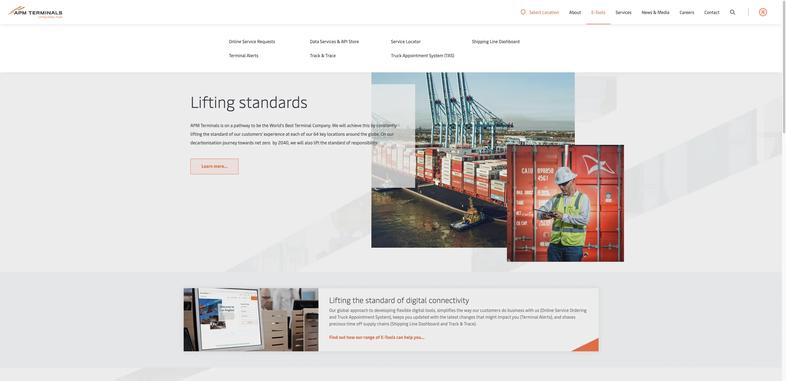 Task type: describe. For each thing, give the bounding box(es) containing it.
line inside lifting the standard of digital connectivity our global approach to developing flexible digital tools, simplifies the way our customers do business with us (online service ordering and truck appointment system), keeps you updated with the latest changes that might impact you (terminal alerts), and shaves precious time off supply chains (shipping line dashboard and track & trace).
[[410, 321, 418, 327]]

standards
[[239, 91, 308, 112]]

the left 'way'
[[457, 307, 463, 313]]

data services & api store
[[310, 38, 359, 44]]

1 horizontal spatial truck
[[391, 52, 402, 58]]

supply
[[364, 321, 376, 327]]

(terminal
[[520, 314, 539, 320]]

0 vertical spatial with
[[526, 307, 534, 313]]

2040,
[[278, 140, 290, 146]]

of right range
[[376, 335, 380, 340]]

pathway
[[234, 122, 250, 128]]

0 horizontal spatial with
[[430, 314, 439, 320]]

to inside apm terminals is on a pathway to be the world's best terminal company. we will achieve this by constantly lifting the standard of our customers' experience at each of our 64 key locations around the globe. on our decarbonisation journey towards net zero  by 2040, we will also lift the standard of responsibility.
[[251, 122, 256, 128]]

64
[[314, 131, 319, 137]]

shipping line dashboard
[[472, 38, 520, 44]]

contact
[[705, 9, 720, 15]]

developing
[[375, 307, 396, 313]]

terminal inside apm terminals is on a pathway to be the world's best terminal company. we will achieve this by constantly lifting the standard of our customers' experience at each of our 64 key locations around the globe. on our decarbonisation journey towards net zero  by 2040, we will also lift the standard of responsibility.
[[295, 122, 312, 128]]

our down pathway
[[234, 131, 241, 137]]

find
[[329, 335, 338, 340]]

way
[[464, 307, 472, 313]]

truck appointment system (tas) link
[[391, 52, 461, 58]]

lifting the standard of digital connectivity our global approach to developing flexible digital tools, simplifies the way our customers do business with us (online service ordering and truck appointment system), keeps you updated with the latest changes that might impact you (terminal alerts), and shaves precious time off supply chains (shipping line dashboard and track & trace).
[[329, 295, 587, 327]]

net
[[255, 140, 261, 146]]

world's
[[270, 122, 284, 128]]

1 vertical spatial e-
[[381, 335, 385, 340]]

of inside lifting the standard of digital connectivity our global approach to developing flexible digital tools, simplifies the way our customers do business with us (online service ordering and truck appointment system), keeps you updated with the latest changes that might impact you (terminal alerts), and shaves precious time off supply chains (shipping line dashboard and track & trace).
[[397, 295, 404, 305]]

might
[[486, 314, 497, 320]]

we
[[332, 122, 339, 128]]

range
[[364, 335, 375, 340]]

1 you from the left
[[405, 314, 412, 320]]

our
[[329, 307, 336, 313]]

track & trace link
[[310, 52, 380, 58]]

how
[[347, 335, 355, 340]]

simplifies
[[437, 307, 456, 313]]

company.
[[313, 122, 331, 128]]

0 horizontal spatial services
[[320, 38, 336, 44]]

1 vertical spatial digital
[[412, 307, 425, 313]]

experience
[[264, 131, 285, 137]]

of right each
[[301, 131, 305, 137]]

the down simplifies
[[440, 314, 446, 320]]

news & media
[[642, 9, 670, 15]]

1 horizontal spatial service
[[391, 38, 405, 44]]

& inside dropdown button
[[654, 9, 657, 15]]

truck inside lifting the standard of digital connectivity our global approach to developing flexible digital tools, simplifies the way our customers do business with us (online service ordering and truck appointment system), keeps you updated with the latest changes that might impact you (terminal alerts), and shaves precious time off supply chains (shipping line dashboard and track & trace).
[[338, 314, 348, 320]]

0 vertical spatial will
[[340, 122, 346, 128]]

ordering
[[570, 307, 587, 313]]

out
[[339, 335, 346, 340]]

online service requests link
[[229, 38, 299, 44]]

best
[[285, 122, 294, 128]]

terminals
[[201, 122, 220, 128]]

1 horizontal spatial by
[[371, 122, 376, 128]]

the up responsibility.
[[361, 131, 367, 137]]

contact button
[[705, 0, 720, 24]]

the right lift
[[321, 140, 327, 146]]

2 horizontal spatial and
[[554, 314, 562, 320]]

can
[[396, 335, 403, 340]]

& left api
[[337, 38, 340, 44]]

media
[[658, 9, 670, 15]]

off
[[357, 321, 362, 327]]

decarbonisation
[[191, 140, 222, 146]]

1 vertical spatial tools
[[385, 335, 396, 340]]

lifting standards
[[191, 91, 308, 112]]

about button
[[570, 0, 581, 24]]

we
[[291, 140, 296, 146]]

apmt container tracking banner image
[[184, 289, 319, 352]]

online service requests
[[229, 38, 275, 44]]

service inside lifting the standard of digital connectivity our global approach to developing flexible digital tools, simplifies the way our customers do business with us (online service ordering and truck appointment system), keeps you updated with the latest changes that might impact you (terminal alerts), and shaves precious time off supply chains (shipping line dashboard and track & trace).
[[555, 307, 569, 313]]

global
[[337, 307, 349, 313]]

select
[[530, 9, 542, 15]]

you...
[[414, 335, 425, 340]]

1 horizontal spatial dashboard
[[499, 38, 520, 44]]

shipping line dashboard link
[[472, 38, 543, 44]]

our right how
[[356, 335, 363, 340]]

of down a
[[229, 131, 233, 137]]

us
[[535, 307, 540, 313]]

the up the decarbonisation
[[203, 131, 210, 137]]

requests
[[257, 38, 275, 44]]

track & trace
[[310, 52, 336, 58]]

0 vertical spatial terminal
[[229, 52, 246, 58]]

service locator
[[391, 38, 421, 44]]

on
[[225, 122, 230, 128]]

responsibility.
[[352, 140, 378, 146]]

1 horizontal spatial services
[[616, 9, 632, 15]]

system),
[[376, 314, 392, 320]]

lifting for lifting standards
[[191, 91, 235, 112]]

about
[[570, 9, 581, 15]]

store
[[349, 38, 359, 44]]

customers'
[[242, 131, 263, 137]]

trace
[[326, 52, 336, 58]]

2 you from the left
[[512, 314, 519, 320]]

do
[[502, 307, 507, 313]]

towards
[[238, 140, 254, 146]]

connectivity
[[429, 295, 469, 305]]

1 horizontal spatial and
[[441, 321, 448, 327]]

find out how our range of e-tools can help you...
[[329, 335, 425, 340]]

updated
[[413, 314, 429, 320]]

locator
[[406, 38, 421, 44]]

truck appointment system (tas)
[[391, 52, 454, 58]]



Task type: locate. For each thing, give the bounding box(es) containing it.
truck down service locator
[[391, 52, 402, 58]]

1 vertical spatial will
[[297, 140, 304, 146]]

changes
[[460, 314, 476, 320]]

digital up updated
[[412, 307, 425, 313]]

service
[[242, 38, 256, 44], [391, 38, 405, 44], [555, 307, 569, 313]]

services button
[[616, 0, 632, 24]]

system
[[429, 52, 444, 58]]

1 horizontal spatial tools
[[596, 9, 606, 15]]

keeps
[[393, 314, 404, 320]]

0 vertical spatial standard
[[211, 131, 228, 137]]

0 horizontal spatial e-
[[381, 335, 385, 340]]

(tas)
[[445, 52, 454, 58]]

1 horizontal spatial line
[[490, 38, 498, 44]]

2 vertical spatial standard
[[366, 295, 395, 305]]

1 horizontal spatial appointment
[[403, 52, 428, 58]]

1 vertical spatial lifting
[[329, 295, 351, 305]]

0 vertical spatial truck
[[391, 52, 402, 58]]

our inside lifting the standard of digital connectivity our global approach to developing flexible digital tools, simplifies the way our customers do business with us (online service ordering and truck appointment system), keeps you updated with the latest changes that might impact you (terminal alerts), and shaves precious time off supply chains (shipping line dashboard and track & trace).
[[473, 307, 479, 313]]

service up shaves
[[555, 307, 569, 313]]

shipping
[[472, 38, 489, 44]]

1 horizontal spatial to
[[369, 307, 374, 313]]

terminal up each
[[295, 122, 312, 128]]

of up flexible
[[397, 295, 404, 305]]

0 horizontal spatial service
[[242, 38, 256, 44]]

0 horizontal spatial line
[[410, 321, 418, 327]]

tools,
[[425, 307, 436, 313]]

& left trace).
[[460, 321, 463, 327]]

track down "latest"
[[449, 321, 459, 327]]

our left 64
[[306, 131, 313, 137]]

our
[[234, 131, 241, 137], [306, 131, 313, 137], [387, 131, 394, 137], [473, 307, 479, 313], [356, 335, 363, 340]]

our right 'way'
[[473, 307, 479, 313]]

0 vertical spatial dashboard
[[499, 38, 520, 44]]

1 vertical spatial appointment
[[349, 314, 375, 320]]

1 horizontal spatial with
[[526, 307, 534, 313]]

the up approach
[[353, 295, 364, 305]]

1 vertical spatial dashboard
[[419, 321, 440, 327]]

0 vertical spatial by
[[371, 122, 376, 128]]

time
[[347, 321, 356, 327]]

achieve
[[347, 122, 362, 128]]

to right approach
[[369, 307, 374, 313]]

track down data
[[310, 52, 320, 58]]

0 vertical spatial e-
[[592, 9, 596, 15]]

service locator link
[[391, 38, 461, 44]]

0 vertical spatial appointment
[[403, 52, 428, 58]]

and
[[329, 314, 337, 320], [554, 314, 562, 320], [441, 321, 448, 327]]

help
[[404, 335, 413, 340]]

terminal
[[229, 52, 246, 58], [295, 122, 312, 128]]

each
[[291, 131, 300, 137]]

by right the this
[[371, 122, 376, 128]]

alerts),
[[539, 314, 553, 320]]

line right shipping
[[490, 38, 498, 44]]

latest
[[447, 314, 459, 320]]

1 horizontal spatial standard
[[328, 140, 345, 146]]

service right "online"
[[242, 38, 256, 44]]

appointment
[[403, 52, 428, 58], [349, 314, 375, 320]]

1 horizontal spatial will
[[340, 122, 346, 128]]

1 vertical spatial truck
[[338, 314, 348, 320]]

1 vertical spatial by
[[273, 140, 277, 146]]

(shipping
[[391, 321, 409, 327]]

1 vertical spatial standard
[[328, 140, 345, 146]]

globe.
[[368, 131, 380, 137]]

locations
[[327, 131, 345, 137]]

1 vertical spatial track
[[449, 321, 459, 327]]

that
[[476, 314, 485, 320]]

e-tools
[[592, 9, 606, 15]]

terminal down "online"
[[229, 52, 246, 58]]

0 horizontal spatial track
[[310, 52, 320, 58]]

e- right about
[[592, 9, 596, 15]]

0 horizontal spatial to
[[251, 122, 256, 128]]

0 horizontal spatial you
[[405, 314, 412, 320]]

0 horizontal spatial lifting
[[191, 91, 235, 112]]

you
[[405, 314, 412, 320], [512, 314, 519, 320]]

1 horizontal spatial terminal
[[295, 122, 312, 128]]

apm terminals is on a pathway to be the world's best terminal company. we will achieve this by constantly lifting the standard of our customers' experience at each of our 64 key locations around the globe. on our decarbonisation journey towards net zero  by 2040, we will also lift the standard of responsibility.
[[191, 122, 397, 146]]

standard up developing
[[366, 295, 395, 305]]

our right 'on'
[[387, 131, 394, 137]]

apm
[[191, 122, 200, 128]]

select location
[[530, 9, 559, 15]]

0 vertical spatial digital
[[406, 295, 427, 305]]

lift
[[314, 140, 320, 146]]

you down flexible
[[405, 314, 412, 320]]

terminal alerts link
[[229, 52, 299, 58]]

& left trace
[[321, 52, 325, 58]]

online
[[229, 38, 241, 44]]

0 vertical spatial track
[[310, 52, 320, 58]]

e- down chains
[[381, 335, 385, 340]]

shaves
[[563, 314, 576, 320]]

& right news
[[654, 9, 657, 15]]

appointment inside lifting the standard of digital connectivity our global approach to developing flexible digital tools, simplifies the way our customers do business with us (online service ordering and truck appointment system), keeps you updated with the latest changes that might impact you (terminal alerts), and shaves precious time off supply chains (shipping line dashboard and track & trace).
[[349, 314, 375, 320]]

key
[[320, 131, 326, 137]]

lifting for lifting the standard of digital connectivity our global approach to developing flexible digital tools, simplifies the way our customers do business with us (online service ordering and truck appointment system), keeps you updated with the latest changes that might impact you (terminal alerts), and shaves precious time off supply chains (shipping line dashboard and track & trace).
[[329, 295, 351, 305]]

and down "our" on the bottom left of the page
[[329, 314, 337, 320]]

the
[[262, 122, 269, 128], [203, 131, 210, 137], [361, 131, 367, 137], [321, 140, 327, 146], [353, 295, 364, 305], [457, 307, 463, 313], [440, 314, 446, 320]]

chains
[[377, 321, 390, 327]]

1 vertical spatial to
[[369, 307, 374, 313]]

news
[[642, 9, 653, 15]]

1 horizontal spatial lifting
[[329, 295, 351, 305]]

business
[[508, 307, 525, 313]]

at
[[286, 131, 290, 137]]

lifting up global
[[329, 295, 351, 305]]

on
[[381, 131, 386, 137]]

service left locator
[[391, 38, 405, 44]]

0 horizontal spatial tools
[[385, 335, 396, 340]]

standard down "is"
[[211, 131, 228, 137]]

tools left services popup button
[[596, 9, 606, 15]]

alerts
[[247, 52, 258, 58]]

line down updated
[[410, 321, 418, 327]]

and left shaves
[[554, 314, 562, 320]]

dashboard inside lifting the standard of digital connectivity our global approach to developing flexible digital tools, simplifies the way our customers do business with us (online service ordering and truck appointment system), keeps you updated with the latest changes that might impact you (terminal alerts), and shaves precious time off supply chains (shipping line dashboard and track & trace).
[[419, 321, 440, 327]]

0 horizontal spatial standard
[[211, 131, 228, 137]]

will
[[340, 122, 346, 128], [297, 140, 304, 146]]

track inside lifting the standard of digital connectivity our global approach to developing flexible digital tools, simplifies the way our customers do business with us (online service ordering and truck appointment system), keeps you updated with the latest changes that might impact you (terminal alerts), and shaves precious time off supply chains (shipping line dashboard and track & trace).
[[449, 321, 459, 327]]

1 vertical spatial services
[[320, 38, 336, 44]]

services left news
[[616, 9, 632, 15]]

0 horizontal spatial truck
[[338, 314, 348, 320]]

1 vertical spatial terminal
[[295, 122, 312, 128]]

(online
[[541, 307, 554, 313]]

news & media button
[[642, 0, 670, 24]]

0 horizontal spatial dashboard
[[419, 321, 440, 327]]

a
[[231, 122, 233, 128]]

&
[[654, 9, 657, 15], [337, 38, 340, 44], [321, 52, 325, 58], [460, 321, 463, 327]]

terminal alerts
[[229, 52, 258, 58]]

1 horizontal spatial e-
[[592, 9, 596, 15]]

1 vertical spatial line
[[410, 321, 418, 327]]

0 horizontal spatial terminal
[[229, 52, 246, 58]]

0 vertical spatial services
[[616, 9, 632, 15]]

0 vertical spatial lifting
[[191, 91, 235, 112]]

standard inside lifting the standard of digital connectivity our global approach to developing flexible digital tools, simplifies the way our customers do business with us (online service ordering and truck appointment system), keeps you updated with the latest changes that might impact you (terminal alerts), and shaves precious time off supply chains (shipping line dashboard and track & trace).
[[366, 295, 395, 305]]

journey
[[223, 140, 237, 146]]

e- inside popup button
[[592, 9, 596, 15]]

0 vertical spatial tools
[[596, 9, 606, 15]]

tools left can at bottom right
[[385, 335, 396, 340]]

also
[[305, 140, 313, 146]]

appointment up off
[[349, 314, 375, 320]]

lifting
[[191, 91, 235, 112], [329, 295, 351, 305]]

1 vertical spatial with
[[430, 314, 439, 320]]

flexible
[[397, 307, 411, 313]]

be
[[257, 122, 261, 128]]

0 vertical spatial to
[[251, 122, 256, 128]]

standard
[[211, 131, 228, 137], [328, 140, 345, 146], [366, 295, 395, 305]]

track
[[310, 52, 320, 58], [449, 321, 459, 327]]

e-tools button
[[592, 0, 606, 24]]

you down business
[[512, 314, 519, 320]]

0 vertical spatial line
[[490, 38, 498, 44]]

careers
[[680, 9, 695, 15]]

constantly
[[377, 122, 397, 128]]

trace).
[[464, 321, 477, 327]]

0 horizontal spatial will
[[297, 140, 304, 146]]

0 horizontal spatial appointment
[[349, 314, 375, 320]]

truck down global
[[338, 314, 348, 320]]

appointment down locator
[[403, 52, 428, 58]]

the right be
[[262, 122, 269, 128]]

with up (terminal on the bottom
[[526, 307, 534, 313]]

with down tools,
[[430, 314, 439, 320]]

digital up flexible
[[406, 295, 427, 305]]

2 horizontal spatial service
[[555, 307, 569, 313]]

1 horizontal spatial track
[[449, 321, 459, 327]]

to inside lifting the standard of digital connectivity our global approach to developing flexible digital tools, simplifies the way our customers do business with us (online service ordering and truck appointment system), keeps you updated with the latest changes that might impact you (terminal alerts), and shaves precious time off supply chains (shipping line dashboard and track & trace).
[[369, 307, 374, 313]]

& inside lifting the standard of digital connectivity our global approach to developing flexible digital tools, simplifies the way our customers do business with us (online service ordering and truck appointment system), keeps you updated with the latest changes that might impact you (terminal alerts), and shaves precious time off supply chains (shipping line dashboard and track & trace).
[[460, 321, 463, 327]]

lifting up terminals
[[191, 91, 235, 112]]

to left be
[[251, 122, 256, 128]]

this
[[363, 122, 370, 128]]

0 horizontal spatial and
[[329, 314, 337, 320]]

customers
[[480, 307, 501, 313]]

by
[[371, 122, 376, 128], [273, 140, 277, 146]]

of down around
[[346, 140, 351, 146]]

services right data
[[320, 38, 336, 44]]

location
[[543, 9, 559, 15]]

standard down the locations
[[328, 140, 345, 146]]

1 horizontal spatial you
[[512, 314, 519, 320]]

2 horizontal spatial standard
[[366, 295, 395, 305]]

0 horizontal spatial by
[[273, 140, 277, 146]]

e-
[[592, 9, 596, 15], [381, 335, 385, 340]]

and down "latest"
[[441, 321, 448, 327]]

by down experience
[[273, 140, 277, 146]]

data
[[310, 38, 319, 44]]

lifting inside lifting the standard of digital connectivity our global approach to developing flexible digital tools, simplifies the way our customers do business with us (online service ordering and truck appointment system), keeps you updated with the latest changes that might impact you (terminal alerts), and shaves precious time off supply chains (shipping line dashboard and track & trace).
[[329, 295, 351, 305]]

tools inside popup button
[[596, 9, 606, 15]]



Task type: vqa. For each thing, say whether or not it's contained in the screenshot.
LINE in the lifting the standard of digital connectivity our global approach to developing flexible digital tools, simplifies the way our customers do business with us (online service ordering and truck appointment system), keeps you updated with the latest changes that might impact you (terminal alerts), and shaves precious time off supply chains (shipping line dashboard and track & trace).
yes



